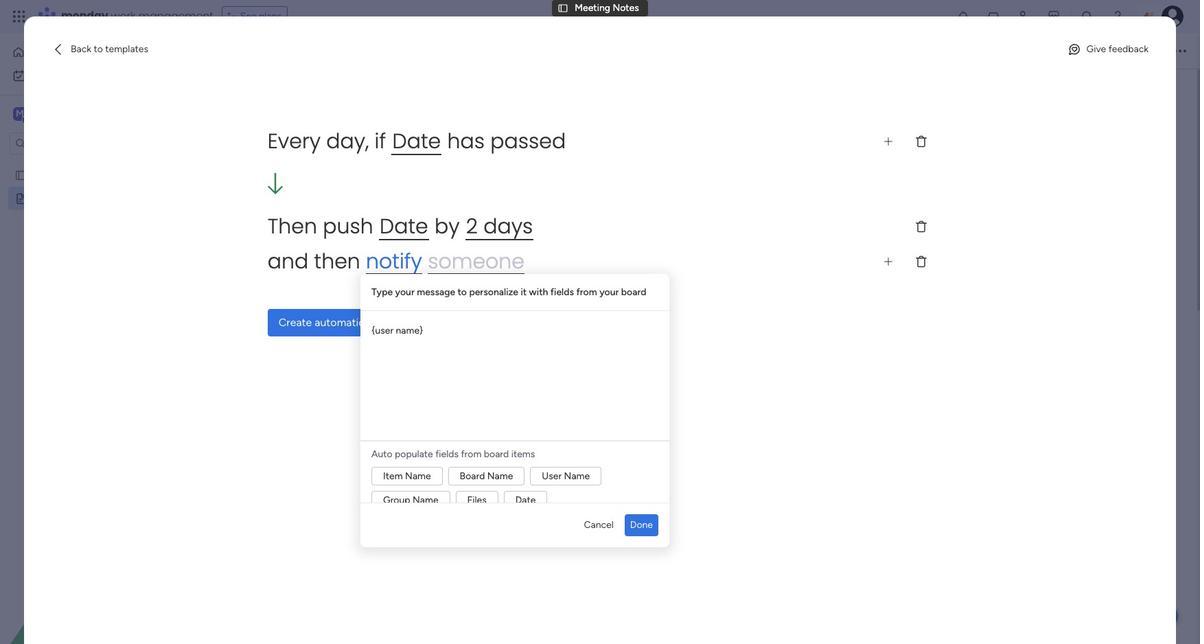 Task type: locate. For each thing, give the bounding box(es) containing it.
1 vertical spatial on
[[666, 469, 679, 482]]

0 vertical spatial 2 image
[[455, 453, 460, 458]]

notes
[[613, 2, 639, 14], [528, 117, 600, 153], [70, 192, 97, 204], [510, 225, 571, 251]]

user right improving
[[823, 531, 844, 544]]

populate
[[395, 449, 433, 460]]

3 2 image from the top
[[455, 536, 460, 540]]

2 2 image from the top
[[455, 572, 460, 576]]

done button
[[625, 515, 659, 537]]

1 discussed from the top
[[470, 449, 520, 462]]

the left the current
[[687, 449, 703, 462]]

every day, if date has passed
[[268, 127, 566, 156]]

and up importance
[[556, 546, 574, 559]]

the left overall
[[743, 567, 759, 580]]

1 vertical spatial 2 image
[[455, 495, 460, 499]]

1 2 image from the top
[[455, 453, 460, 458]]

user up audit
[[681, 469, 702, 482]]

0 vertical spatial feedback
[[1109, 43, 1149, 55]]

for
[[630, 346, 644, 359], [566, 366, 581, 379], [549, 469, 563, 482], [599, 531, 613, 544]]

conversion
[[470, 546, 524, 559]]

2 image for agreed
[[455, 495, 460, 499]]

website inside defined the primary goals for the website redesign, including improving user experience, increasing conversion rates, and enhancing brand identity.
[[635, 531, 673, 544]]

1 vertical spatial with
[[719, 567, 740, 580]]

help image
[[1111, 10, 1125, 23]]

0 horizontal spatial board
[[484, 449, 509, 460]]

on up audit
[[666, 469, 679, 482]]

2 image for identified
[[455, 474, 460, 478]]

improvement
[[565, 469, 631, 482]]

defined the primary goals for the website redesign, including improving user experience, increasing conversion rates, and enhancing brand identity.
[[470, 531, 959, 559]]

0 horizontal spatial your
[[395, 286, 415, 298]]

your up 'objectives' on the bottom of the page
[[600, 286, 619, 298]]

name for board name
[[488, 471, 513, 482]]

0 horizontal spatial website
[[635, 531, 673, 544]]

aligning
[[614, 567, 652, 580]]

main
[[32, 107, 56, 120]]

meeting inside list box
[[32, 192, 68, 204]]

identified areas for improvement based on user feedback and analytics data.
[[470, 469, 844, 482]]

item
[[383, 471, 403, 482]]

1 horizontal spatial feedback
[[1109, 43, 1149, 55]]

discussed up identified in the bottom left of the page
[[470, 449, 520, 462]]

option
[[0, 162, 175, 165]]

goals up enhancing
[[570, 531, 596, 544]]

[insert
[[453, 263, 486, 276]]

goals
[[527, 346, 553, 359], [570, 531, 596, 544]]

auto populate fields from board items
[[372, 449, 535, 460]]

0 horizontal spatial feedback
[[705, 469, 751, 482]]

with down defined the primary goals for the website redesign, including improving user experience, increasing conversion rates, and enhancing brand identity.
[[719, 567, 740, 580]]

fields right it
[[551, 286, 574, 298]]

improving
[[771, 531, 820, 544]]

public board image
[[14, 192, 27, 205]]

0 vertical spatial 2 image
[[455, 474, 460, 478]]

on up "brainstorming" on the bottom left
[[511, 346, 524, 359]]

business
[[797, 567, 839, 580]]

from right attendees]
[[577, 286, 597, 298]]

to right back
[[94, 43, 103, 55]]

brainstorming session for new design concepts
[[456, 366, 688, 379]]

redesign down identity.
[[674, 567, 716, 580]]

identity.
[[662, 546, 702, 559]]

and
[[268, 247, 309, 276], [555, 346, 574, 359], [591, 449, 609, 462], [753, 469, 772, 482], [808, 490, 826, 503], [556, 546, 574, 559]]

name up a
[[564, 471, 590, 482]]

from down review
[[461, 449, 482, 460]]

meeting notes inside list box
[[32, 192, 97, 204]]

with
[[529, 286, 548, 298], [719, 567, 740, 580]]

of up identified areas for improvement based on user feedback and analytics data.
[[674, 449, 684, 462]]

notes inside list box
[[70, 192, 97, 204]]

date:
[[423, 263, 450, 276]]

2 image
[[455, 474, 460, 478], [455, 572, 460, 576], [455, 592, 460, 596]]

push
[[323, 212, 374, 241]]

1 horizontal spatial with
[[719, 567, 740, 580]]

website up "brand"
[[635, 531, 673, 544]]

0 vertical spatial on
[[511, 346, 524, 359]]

to inside 'button'
[[94, 43, 103, 55]]

2 discussed from the top
[[470, 567, 520, 580]]

1 horizontal spatial goals
[[570, 531, 596, 544]]

0 vertical spatial website
[[744, 449, 783, 462]]

0 vertical spatial goals
[[527, 346, 553, 359]]

lottie animation image
[[0, 506, 175, 644]]

the right assess
[[739, 490, 756, 503]]

of down enhancing
[[601, 567, 611, 580]]

passed
[[491, 127, 566, 156]]

main workspace
[[32, 107, 113, 120]]

name for user name
[[564, 471, 590, 482]]

objectives.
[[842, 567, 895, 580]]

review
[[456, 428, 492, 441]]

0 vertical spatial discussed
[[470, 449, 520, 462]]

the
[[647, 346, 663, 359], [523, 449, 539, 462], [687, 449, 703, 462], [739, 490, 756, 503], [511, 531, 528, 544], [616, 531, 632, 544], [523, 567, 539, 580], [655, 567, 671, 580], [743, 567, 759, 580]]

public board image
[[14, 168, 27, 181]]

monday marketplace image
[[1048, 10, 1061, 23]]

0 vertical spatial from
[[577, 286, 597, 298]]

name up agreed
[[488, 471, 513, 482]]

0 vertical spatial user
[[681, 469, 702, 482]]

1 vertical spatial redesign
[[674, 567, 716, 580]]

name
[[405, 471, 431, 482], [488, 471, 513, 482], [564, 471, 590, 482], [413, 495, 439, 506]]

2 image for discussed
[[455, 572, 460, 576]]

of
[[504, 284, 514, 297], [494, 428, 505, 441], [674, 449, 684, 462], [865, 490, 875, 503], [601, 567, 611, 580]]

name down 'populate'
[[405, 471, 431, 482]]

meeting notes inside field
[[422, 117, 600, 153]]

2 image
[[455, 453, 460, 458], [455, 495, 460, 499], [455, 536, 460, 540]]

1 vertical spatial board
[[484, 449, 509, 460]]

user inside defined the primary goals for the website redesign, including improving user experience, increasing conversion rates, and enhancing brand identity.
[[823, 531, 844, 544]]

with right it
[[529, 286, 548, 298]]

then
[[314, 247, 361, 276]]

conduct
[[522, 490, 563, 503]]

group
[[383, 495, 411, 506]]

home link
[[8, 41, 167, 63]]

and then notify
[[268, 247, 422, 276]]

1 horizontal spatial fields
[[551, 286, 574, 298]]

auto
[[372, 449, 393, 460]]

date right the if
[[393, 127, 441, 156]]

for up enhancing
[[599, 531, 613, 544]]

1 2 image from the top
[[455, 474, 460, 478]]

1 vertical spatial goals
[[570, 531, 596, 544]]

0 horizontal spatial user
[[681, 469, 702, 482]]

name right group
[[413, 495, 439, 506]]

objectives
[[576, 346, 627, 359]]

date
[[393, 127, 441, 156], [380, 212, 428, 241], [516, 495, 536, 506]]

goals up session
[[527, 346, 553, 359]]

1 vertical spatial website
[[635, 531, 673, 544]]

and down data.
[[808, 490, 826, 503]]

1 horizontal spatial board
[[622, 286, 647, 298]]

management
[[139, 8, 213, 24]]

notifications image
[[957, 10, 971, 23]]

meeting inside field
[[422, 117, 523, 153]]

review of current website:
[[456, 428, 591, 441]]

website up analytics
[[744, 449, 783, 462]]

board up identified in the bottom left of the page
[[484, 449, 509, 460]]

and up improvement at bottom
[[591, 449, 609, 462]]

board up 'objectives' on the bottom of the page
[[622, 286, 647, 298]]

new
[[583, 366, 604, 379]]

1 vertical spatial fields
[[436, 449, 459, 460]]

0 horizontal spatial fields
[[436, 449, 459, 460]]

board
[[622, 286, 647, 298], [484, 449, 509, 460]]

2 2 image from the top
[[455, 495, 460, 499]]

1 vertical spatial from
[[461, 449, 482, 460]]

design
[[607, 366, 639, 379]]

agenda:
[[423, 304, 464, 317]]

attendees: [list of attendees]
[[423, 284, 572, 297]]

0 vertical spatial board
[[622, 286, 647, 298]]

1 horizontal spatial your
[[600, 286, 619, 298]]

date up notify
[[380, 212, 428, 241]]

0 vertical spatial with
[[529, 286, 548, 298]]

2 vertical spatial 2 image
[[455, 536, 460, 540]]

discussed the importance of aligning the redesign with the overall business objectives.
[[470, 567, 895, 580]]

1 your from the left
[[395, 286, 415, 298]]

redesign up concepts at the right bottom of page
[[666, 346, 708, 359]]

2 vertical spatial 2 image
[[455, 592, 460, 596]]

assess
[[704, 490, 737, 503]]

enhancing
[[577, 546, 628, 559]]

fields down the .
[[436, 449, 459, 460]]

see plans button
[[222, 6, 288, 27]]

the up concepts at the right bottom of page
[[647, 346, 663, 359]]

lottie animation element
[[0, 506, 175, 644]]

it
[[521, 286, 527, 298]]

every
[[268, 127, 321, 156]]

meeting notes list box
[[0, 160, 175, 395]]

for left the new
[[566, 366, 581, 379]]

user
[[681, 469, 702, 482], [823, 531, 844, 544]]

including
[[724, 531, 769, 544]]

1 horizontal spatial user
[[823, 531, 844, 544]]

item name
[[383, 471, 431, 482]]

name for group name
[[413, 495, 439, 506]]

goals inside defined the primary goals for the website redesign, including improving user experience, increasing conversion rates, and enhancing brand identity.
[[570, 531, 596, 544]]

increasing
[[906, 531, 956, 544]]

discussed down conversion
[[470, 567, 520, 580]]

and up brainstorming session for new design concepts at the bottom of the page
[[555, 346, 574, 359]]

0 horizontal spatial from
[[461, 449, 482, 460]]

and up relevance
[[753, 469, 772, 482]]

1 vertical spatial discussed
[[470, 567, 520, 580]]

.
[[445, 428, 447, 441]]

your right type in the top of the page
[[395, 286, 415, 298]]

for down strengths
[[549, 469, 563, 482]]

notes inside field
[[528, 117, 600, 153]]

items
[[512, 449, 535, 460]]

1 vertical spatial 2 image
[[455, 572, 460, 576]]

home
[[30, 46, 56, 58]]

discussed
[[470, 449, 520, 462], [470, 567, 520, 580]]

date down areas
[[516, 495, 536, 506]]

of right review
[[494, 428, 505, 441]]

1 vertical spatial user
[[823, 531, 844, 544]]

m
[[16, 108, 24, 120]]

0 vertical spatial redesign
[[666, 346, 708, 359]]

on
[[511, 346, 524, 359], [666, 469, 679, 482]]



Task type: vqa. For each thing, say whether or not it's contained in the screenshot.
Discussed the strengths and weaknesses of the current website design.
yes



Task type: describe. For each thing, give the bounding box(es) containing it.
the up areas
[[523, 449, 539, 462]]

rates,
[[526, 546, 553, 559]]

type
[[372, 286, 393, 298]]

importance
[[542, 567, 598, 580]]

date]
[[489, 263, 516, 276]]

notify
[[366, 247, 422, 276]]

monday
[[61, 8, 108, 24]]

kendall parks image
[[1162, 5, 1184, 27]]

give feedback
[[1087, 43, 1149, 55]]

give
[[1087, 43, 1107, 55]]

to right agreed
[[509, 490, 519, 503]]

and down then on the top left of the page
[[268, 247, 309, 276]]

concepts
[[642, 366, 688, 379]]

monday work management
[[61, 8, 213, 24]]

Meeting Notes field
[[418, 117, 603, 153]]

1 .
[[440, 428, 447, 441]]

defined
[[470, 531, 509, 544]]

see plans
[[240, 10, 282, 22]]

analytics
[[774, 469, 818, 482]]

personalize
[[469, 286, 519, 298]]

create
[[279, 316, 312, 329]]

done
[[630, 519, 653, 531]]

1 vertical spatial date
[[380, 212, 428, 241]]

agreed to conduct a thorough content audit to assess the relevance and quality of existing content.
[[470, 490, 960, 503]]

for up design
[[630, 346, 644, 359]]

thorough
[[574, 490, 619, 503]]

feedback inside button
[[1109, 43, 1149, 55]]

weaknesses
[[612, 449, 671, 462]]

cancel
[[584, 519, 614, 531]]

discussion on goals and objectives for the redesign
[[456, 346, 708, 359]]

back
[[71, 43, 91, 55]]

for inside defined the primary goals for the website redesign, including improving user experience, increasing conversion rates, and enhancing brand identity.
[[599, 531, 613, 544]]

1 vertical spatial feedback
[[705, 469, 751, 482]]

relevance
[[758, 490, 805, 503]]

the up "brand"
[[616, 531, 632, 544]]

someone
[[428, 247, 525, 276]]

files
[[468, 495, 487, 506]]

1 horizontal spatial website
[[744, 449, 783, 462]]

back to templates
[[71, 43, 148, 55]]

strengths
[[542, 449, 589, 462]]

identified
[[470, 469, 517, 482]]

to right audit
[[691, 490, 702, 503]]

workspace image
[[13, 106, 27, 122]]

0 vertical spatial fields
[[551, 286, 574, 298]]

1 horizontal spatial from
[[577, 286, 597, 298]]

areas
[[520, 469, 546, 482]]

give feedback link
[[1062, 38, 1155, 60]]

create automation button
[[268, 309, 382, 337]]

session
[[527, 366, 564, 379]]

if
[[375, 127, 386, 156]]

attendees]
[[517, 284, 572, 297]]

and inside defined the primary goals for the website redesign, including improving user experience, increasing conversion rates, and enhancing brand identity.
[[556, 546, 574, 559]]

3 2 image from the top
[[455, 592, 460, 596]]

1
[[440, 428, 445, 441]]

discussed for discussed the strengths and weaknesses of the current website design.
[[470, 449, 520, 462]]

overall
[[762, 567, 794, 580]]

message
[[417, 286, 456, 298]]

to down [insert
[[458, 286, 467, 298]]

update feed image
[[987, 10, 1001, 23]]

then push date by 2 days
[[268, 212, 533, 241]]

create automation
[[279, 316, 371, 329]]

cancel button
[[579, 515, 619, 537]]

share
[[1130, 44, 1155, 56]]

primary
[[530, 531, 568, 544]]

attendees:
[[423, 284, 477, 297]]

has
[[448, 127, 485, 156]]

experience,
[[847, 531, 903, 544]]

select product image
[[12, 10, 26, 23]]

then
[[268, 212, 317, 241]]

2 vertical spatial date
[[516, 495, 536, 506]]

user name
[[542, 471, 590, 482]]

of left it
[[504, 284, 514, 297]]

redesign,
[[676, 531, 721, 544]]

agreed
[[470, 490, 506, 503]]

type your message to personalize it with fields from your board
[[372, 286, 647, 298]]

board name
[[460, 471, 513, 482]]

templates
[[105, 43, 148, 55]]

design.
[[786, 449, 821, 462]]

a
[[566, 490, 571, 503]]

0 horizontal spatial goals
[[527, 346, 553, 359]]

brainstorming
[[456, 366, 525, 379]]

0 vertical spatial date
[[393, 127, 441, 156]]

1 horizontal spatial on
[[666, 469, 679, 482]]

current
[[706, 449, 742, 462]]

2 image for discussed
[[455, 453, 460, 458]]

day,
[[327, 127, 369, 156]]

automation
[[315, 316, 371, 329]]

name for item name
[[405, 471, 431, 482]]

0 horizontal spatial with
[[529, 286, 548, 298]]

discussed for discussed the importance of aligning the redesign with the overall business objectives.
[[470, 567, 520, 580]]

"Hey {item's assignee},
{item's name} is marked as {item's status}" text field
[[372, 322, 659, 425]]

2 image for defined
[[455, 536, 460, 540]]

the down "brand"
[[655, 567, 671, 580]]

data.
[[820, 469, 844, 482]]

2
[[466, 212, 478, 241]]

0 horizontal spatial on
[[511, 346, 524, 359]]

workspace selection element
[[13, 106, 115, 124]]

the up rates,
[[511, 531, 528, 544]]

[list
[[480, 284, 501, 297]]

existing
[[878, 490, 916, 503]]

quality
[[829, 490, 862, 503]]

invite members image
[[1017, 10, 1031, 23]]

see
[[240, 10, 257, 22]]

current
[[507, 428, 545, 441]]

the down rates,
[[523, 567, 539, 580]]

home option
[[8, 41, 167, 63]]

content.
[[919, 490, 960, 503]]

board
[[460, 471, 485, 482]]

group name
[[383, 495, 439, 506]]

work
[[111, 8, 136, 24]]

days
[[484, 212, 533, 241]]

search everything image
[[1081, 10, 1095, 23]]

of right quality
[[865, 490, 875, 503]]

v2 ellipsis image
[[1175, 42, 1187, 60]]

by
[[435, 212, 460, 241]]

2 your from the left
[[600, 286, 619, 298]]

website:
[[548, 428, 591, 441]]

content
[[622, 490, 661, 503]]

workspace
[[58, 107, 113, 120]]



